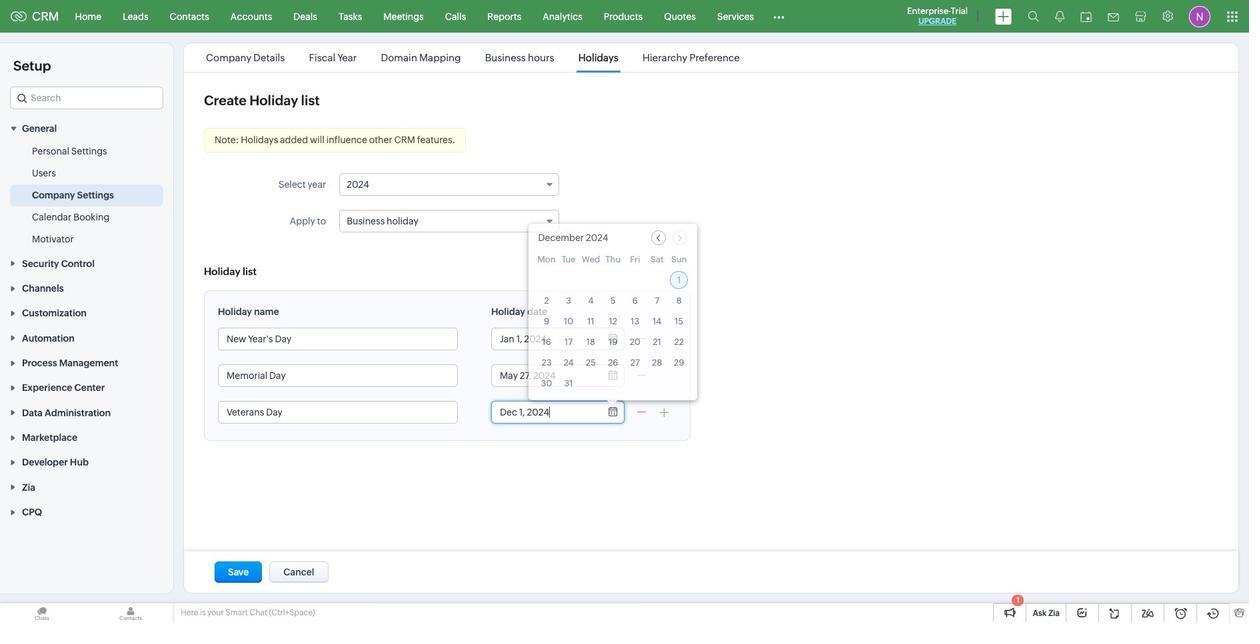 Task type: describe. For each thing, give the bounding box(es) containing it.
create menu element
[[987, 0, 1020, 32]]

3 row from the top
[[538, 292, 688, 310]]

search image
[[1028, 11, 1039, 22]]

5 row from the top
[[538, 333, 688, 351]]

MMM d, yyyy text field
[[492, 329, 599, 350]]

create menu image
[[995, 8, 1012, 24]]

mails element
[[1100, 1, 1127, 32]]

mmm d, yyyy text field for 1st holiday name text field from the bottom of the page
[[492, 365, 599, 387]]

4 row from the top
[[538, 313, 688, 331]]

7 row from the top
[[538, 375, 688, 393]]

Search text field
[[11, 87, 163, 109]]

profile image
[[1189, 6, 1210, 27]]

1 row from the top
[[538, 255, 688, 269]]

wednesday column header
[[582, 255, 600, 269]]

Holiday name text field
[[219, 402, 457, 423]]

calendar image
[[1081, 11, 1092, 22]]

profile element
[[1181, 0, 1218, 32]]

none field search
[[10, 87, 163, 109]]

2 row from the top
[[538, 271, 688, 289]]

2 holiday name text field from the top
[[219, 365, 457, 387]]



Task type: locate. For each thing, give the bounding box(es) containing it.
tuesday column header
[[560, 255, 578, 269]]

1 holiday name text field from the top
[[219, 329, 457, 350]]

1 vertical spatial mmm d, yyyy text field
[[492, 402, 599, 423]]

region
[[0, 141, 173, 251]]

signals element
[[1047, 0, 1073, 33]]

friday column header
[[626, 255, 644, 269]]

signals image
[[1055, 11, 1065, 22]]

sunday column header
[[670, 255, 688, 269]]

saturday column header
[[648, 255, 666, 269]]

list
[[194, 43, 752, 72]]

search element
[[1020, 0, 1047, 33]]

thursday column header
[[604, 255, 622, 269]]

monday column header
[[538, 255, 556, 269]]

6 row from the top
[[538, 354, 688, 372]]

0 vertical spatial holiday name text field
[[219, 329, 457, 350]]

Other Modules field
[[765, 6, 793, 27]]

Holiday name text field
[[219, 329, 457, 350], [219, 365, 457, 387]]

mails image
[[1108, 13, 1119, 21]]

None field
[[10, 87, 163, 109], [339, 173, 559, 196], [339, 210, 559, 233], [339, 173, 559, 196], [339, 210, 559, 233]]

cell
[[648, 271, 666, 289], [582, 375, 600, 393], [604, 375, 622, 393], [626, 375, 644, 393], [648, 375, 666, 393], [670, 375, 688, 393]]

grid
[[528, 252, 697, 401]]

1 mmm d, yyyy text field from the top
[[492, 365, 599, 387]]

MMM d, yyyy text field
[[492, 365, 599, 387], [492, 402, 599, 423]]

contacts image
[[89, 604, 173, 623]]

mmm d, yyyy text field for holiday name text box
[[492, 402, 599, 423]]

row
[[538, 255, 688, 269], [538, 271, 688, 289], [538, 292, 688, 310], [538, 313, 688, 331], [538, 333, 688, 351], [538, 354, 688, 372], [538, 375, 688, 393]]

0 vertical spatial mmm d, yyyy text field
[[492, 365, 599, 387]]

chats image
[[0, 604, 84, 623]]

2 mmm d, yyyy text field from the top
[[492, 402, 599, 423]]

1 vertical spatial holiday name text field
[[219, 365, 457, 387]]



Task type: vqa. For each thing, say whether or not it's contained in the screenshot.
text box
no



